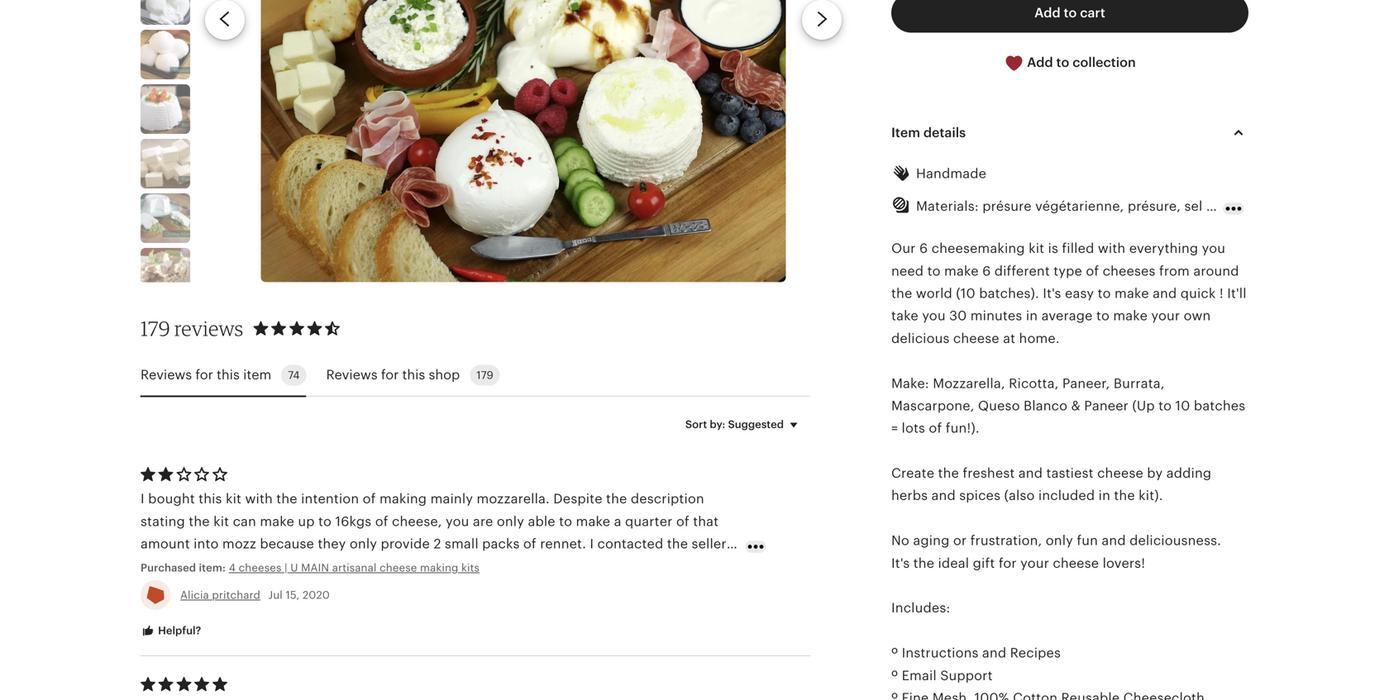 Task type: locate. For each thing, give the bounding box(es) containing it.
item
[[243, 368, 272, 383]]

kits
[[462, 562, 480, 574]]

sort by: suggested button
[[673, 407, 816, 442]]

paneer
[[1085, 399, 1129, 414]]

you down "world"
[[923, 309, 946, 324]]

make right the average
[[1114, 309, 1148, 324]]

it's down no
[[892, 556, 910, 571]]

2 º from the top
[[892, 669, 899, 684]]

0 horizontal spatial this
[[217, 368, 240, 383]]

179 for 179 reviews
[[141, 316, 170, 341]]

179 reviews
[[141, 316, 244, 341]]

to right easy
[[1098, 286, 1112, 301]]

1 horizontal spatial it's
[[1043, 286, 1062, 301]]

in right included
[[1099, 489, 1111, 504]]

it's inside no aging or frustration, only fun and deliciousness. it's the ideal gift for your cheese lovers!
[[892, 556, 910, 571]]

to right the average
[[1097, 309, 1110, 324]]

0 horizontal spatial you
[[923, 309, 946, 324]]

for for shop
[[381, 368, 399, 383]]

6 cheesemaking kit : make mozzarella ricotta paneer image 4 image
[[141, 0, 190, 25]]

and up support
[[983, 646, 1007, 661]]

you up the around
[[1203, 241, 1226, 256]]

to up "world"
[[928, 264, 941, 279]]

filled
[[1063, 241, 1095, 256]]

=
[[892, 421, 898, 436]]

world
[[916, 286, 953, 301]]

0 horizontal spatial for
[[196, 368, 213, 383]]

reviews for this item
[[141, 368, 272, 383]]

cheeses down with
[[1103, 264, 1156, 279]]

add to cart button
[[892, 0, 1249, 33]]

delicious
[[892, 331, 950, 346]]

0 vertical spatial make
[[945, 264, 979, 279]]

minutes
[[971, 309, 1023, 324]]

cheese left by
[[1098, 466, 1144, 481]]

1 horizontal spatial cheeses
[[1103, 264, 1156, 279]]

ricotta,
[[1009, 376, 1059, 391]]

2 reviews from the left
[[326, 368, 378, 383]]

0 vertical spatial of
[[1086, 264, 1100, 279]]

179 right the shop
[[477, 369, 494, 382]]

for down reviews
[[196, 368, 213, 383]]

6 right our
[[920, 241, 928, 256]]

includes:
[[892, 601, 951, 616]]

6 cheesemaking kit : make mozzarella ricotta paneer image 7 image
[[141, 139, 190, 189]]

the inside our 6 cheesemaking kit is filled with everything you need to make 6 different type of cheeses from around the world (10 batches). it's easy to make and quick ! it'll take you 30 minutes in average to make your own delicious cheese at home.
[[892, 286, 913, 301]]

0 vertical spatial º
[[892, 646, 899, 661]]

6 cheesemaking kit : make mozzarella ricotta paneer image 8 image
[[141, 194, 190, 243]]

make
[[945, 264, 979, 279], [1115, 286, 1150, 301], [1114, 309, 1148, 324]]

for
[[196, 368, 213, 383], [381, 368, 399, 383], [999, 556, 1017, 571]]

this left the shop
[[402, 368, 425, 383]]

add for add to collection
[[1028, 55, 1054, 70]]

1 vertical spatial º
[[892, 669, 899, 684]]

0 vertical spatial add
[[1035, 5, 1061, 20]]

cheeses left |
[[239, 562, 282, 574]]

1 vertical spatial cheeses
[[239, 562, 282, 574]]

&
[[1072, 399, 1081, 414]]

1 vertical spatial it's
[[892, 556, 910, 571]]

included
[[1039, 489, 1095, 504]]

0 vertical spatial you
[[1203, 241, 1226, 256]]

0 horizontal spatial it's
[[892, 556, 910, 571]]

make down with
[[1115, 286, 1150, 301]]

6 down 'cheesemaking' at the right top of page
[[983, 264, 991, 279]]

add left 'cart'
[[1035, 5, 1061, 20]]

tab list containing reviews for this item
[[141, 355, 811, 397]]

to left 10
[[1159, 399, 1172, 414]]

º left email
[[892, 669, 899, 684]]

this left the 'item'
[[217, 368, 240, 383]]

6 cheesemaking kit : make mozzarella ricotta paneer image 9 image
[[141, 248, 190, 298]]

add to collection
[[1024, 55, 1136, 70]]

our 6 cheesemaking kit is filled with everything you need to make 6 different type of cheeses from around the world (10 batches). it's easy to make and quick ! it'll take you 30 minutes in average to make your own delicious cheese at home.
[[892, 241, 1247, 346]]

freshest
[[963, 466, 1015, 481]]

add down add to cart button
[[1028, 55, 1054, 70]]

1 vertical spatial of
[[929, 421, 943, 436]]

deliciousness.
[[1130, 534, 1222, 549]]

tab list
[[141, 355, 811, 397]]

º left instructions
[[892, 646, 899, 661]]

1 horizontal spatial your
[[1152, 309, 1181, 324]]

2 horizontal spatial for
[[999, 556, 1017, 571]]

1 reviews from the left
[[141, 368, 192, 383]]

cheeses
[[1103, 264, 1156, 279], [239, 562, 282, 574]]

pritchard
[[212, 589, 261, 602]]

1 vertical spatial make
[[1115, 286, 1150, 301]]

and right herbs
[[932, 489, 956, 504]]

the down 'aging'
[[914, 556, 935, 571]]

from
[[1160, 264, 1190, 279]]

cheese down fun
[[1053, 556, 1100, 571]]

0 horizontal spatial in
[[1026, 309, 1038, 324]]

0 horizontal spatial of
[[929, 421, 943, 436]]

in inside create the freshest and tastiest cheese by adding herbs and spices (also included in the kit).
[[1099, 489, 1111, 504]]

artisanal
[[332, 562, 377, 574]]

1 horizontal spatial 6
[[983, 264, 991, 279]]

it'll
[[1228, 286, 1247, 301]]

your down only
[[1021, 556, 1050, 571]]

the
[[892, 286, 913, 301], [939, 466, 960, 481], [1115, 489, 1136, 504], [914, 556, 935, 571]]

1 horizontal spatial this
[[402, 368, 425, 383]]

(also
[[1005, 489, 1035, 504]]

of right type
[[1086, 264, 1100, 279]]

our
[[892, 241, 916, 256]]

2 this from the left
[[402, 368, 425, 383]]

in up home.
[[1026, 309, 1038, 324]]

batches).
[[980, 286, 1040, 301]]

this for item
[[217, 368, 240, 383]]

to
[[1064, 5, 1077, 20], [1057, 55, 1070, 70], [928, 264, 941, 279], [1098, 286, 1112, 301], [1097, 309, 1110, 324], [1159, 399, 1172, 414]]

reviews for reviews for this item
[[141, 368, 192, 383]]

0 horizontal spatial 179
[[141, 316, 170, 341]]

1 horizontal spatial in
[[1099, 489, 1111, 504]]

batches
[[1194, 399, 1246, 414]]

it's inside our 6 cheesemaking kit is filled with everything you need to make 6 different type of cheeses from around the world (10 batches). it's easy to make and quick ! it'll take you 30 minutes in average to make your own delicious cheese at home.
[[1043, 286, 1062, 301]]

reviews
[[141, 368, 192, 383], [326, 368, 378, 383]]

and down from
[[1153, 286, 1177, 301]]

type
[[1054, 264, 1083, 279]]

is
[[1049, 241, 1059, 256]]

main
[[301, 562, 329, 574]]

1 horizontal spatial of
[[1086, 264, 1100, 279]]

reviews down 179 reviews
[[141, 368, 192, 383]]

0 vertical spatial in
[[1026, 309, 1038, 324]]

it's up the average
[[1043, 286, 1062, 301]]

179
[[141, 316, 170, 341], [477, 369, 494, 382]]

alicia pritchard link
[[180, 589, 261, 602]]

for left the shop
[[381, 368, 399, 383]]

0 horizontal spatial 6
[[920, 241, 928, 256]]

fun!).
[[946, 421, 980, 436]]

make:
[[892, 376, 930, 391]]

gift
[[973, 556, 996, 571]]

make up "(10"
[[945, 264, 979, 279]]

for inside no aging or frustration, only fun and deliciousness. it's the ideal gift for your cheese lovers!
[[999, 556, 1017, 571]]

1 this from the left
[[217, 368, 240, 383]]

in
[[1026, 309, 1038, 324], [1099, 489, 1111, 504]]

to left collection on the right of page
[[1057, 55, 1070, 70]]

item
[[892, 125, 921, 140]]

0 vertical spatial your
[[1152, 309, 1181, 324]]

1 vertical spatial in
[[1099, 489, 1111, 504]]

the right create
[[939, 466, 960, 481]]

your left 'own' at right top
[[1152, 309, 1181, 324]]

the up take
[[892, 286, 913, 301]]

with
[[1098, 241, 1126, 256]]

for down frustration,
[[999, 556, 1017, 571]]

0 vertical spatial cheeses
[[1103, 264, 1156, 279]]

you
[[1203, 241, 1226, 256], [923, 309, 946, 324]]

quick
[[1181, 286, 1216, 301]]

!
[[1220, 286, 1224, 301]]

cheese inside our 6 cheesemaking kit is filled with everything you need to make 6 different type of cheeses from around the world (10 batches). it's easy to make and quick ! it'll take you 30 minutes in average to make your own delicious cheese at home.
[[954, 331, 1000, 346]]

0 horizontal spatial reviews
[[141, 368, 192, 383]]

(up
[[1133, 399, 1155, 414]]

4 cheeses | u main artisanal cheese making kits link
[[229, 561, 564, 576]]

1 horizontal spatial reviews
[[326, 368, 378, 383]]

179 inside tab list
[[477, 369, 494, 382]]

cheese down 30
[[954, 331, 1000, 346]]

helpful?
[[156, 625, 201, 637]]

create the freshest and tastiest cheese by adding herbs and spices (also included in the kit).
[[892, 466, 1212, 504]]

this
[[217, 368, 240, 383], [402, 368, 425, 383]]

lots
[[902, 421, 926, 436]]

º
[[892, 646, 899, 661], [892, 669, 899, 684]]

0 vertical spatial 179
[[141, 316, 170, 341]]

u
[[291, 562, 298, 574]]

item:
[[199, 562, 226, 574]]

it's
[[1043, 286, 1062, 301], [892, 556, 910, 571]]

and up lovers!
[[1102, 534, 1126, 549]]

and inside º instructions and recipes º email support
[[983, 646, 1007, 661]]

to left 'cart'
[[1064, 5, 1077, 20]]

1 vertical spatial 179
[[477, 369, 494, 382]]

blanco
[[1024, 399, 1068, 414]]

no
[[892, 534, 910, 549]]

reviews right 74
[[326, 368, 378, 383]]

own
[[1184, 309, 1211, 324]]

your inside our 6 cheesemaking kit is filled with everything you need to make 6 different type of cheeses from around the world (10 batches). it's easy to make and quick ! it'll take you 30 minutes in average to make your own delicious cheese at home.
[[1152, 309, 1181, 324]]

sort by: suggested
[[686, 418, 784, 431]]

1 vertical spatial your
[[1021, 556, 1050, 571]]

the inside no aging or frustration, only fun and deliciousness. it's the ideal gift for your cheese lovers!
[[914, 556, 935, 571]]

0 vertical spatial it's
[[1043, 286, 1062, 301]]

1 horizontal spatial for
[[381, 368, 399, 383]]

1 horizontal spatial 179
[[477, 369, 494, 382]]

0 horizontal spatial your
[[1021, 556, 1050, 571]]

kit).
[[1139, 489, 1164, 504]]

add
[[1035, 5, 1061, 20], [1028, 55, 1054, 70]]

purchased
[[141, 562, 196, 574]]

of
[[1086, 264, 1100, 279], [929, 421, 943, 436]]

cheese
[[954, 331, 1000, 346], [1098, 466, 1144, 481], [1053, 556, 1100, 571], [380, 562, 417, 574]]

of right lots
[[929, 421, 943, 436]]

1 vertical spatial add
[[1028, 55, 1054, 70]]

179 left reviews
[[141, 316, 170, 341]]



Task type: describe. For each thing, give the bounding box(es) containing it.
at
[[1004, 331, 1016, 346]]

making
[[420, 562, 459, 574]]

collection
[[1073, 55, 1136, 70]]

1 vertical spatial you
[[923, 309, 946, 324]]

make: mozzarella, ricotta, paneer, burrata, mascarpone, queso blanco & paneer (up to 10 batches = lots of fun!).
[[892, 376, 1246, 436]]

and inside no aging or frustration, only fun and deliciousness. it's the ideal gift for your cheese lovers!
[[1102, 534, 1126, 549]]

u main cheese making kits - 6 homemade cheeses kit -cheese platter image
[[261, 0, 786, 282]]

home.
[[1020, 331, 1060, 346]]

fun
[[1077, 534, 1099, 549]]

alicia pritchard jul 15, 2020
[[180, 589, 330, 602]]

create
[[892, 466, 935, 481]]

average
[[1042, 309, 1093, 324]]

4
[[229, 562, 236, 574]]

0 horizontal spatial cheeses
[[239, 562, 282, 574]]

around
[[1194, 264, 1240, 279]]

for for item
[[196, 368, 213, 383]]

1 horizontal spatial you
[[1203, 241, 1226, 256]]

0 vertical spatial 6
[[920, 241, 928, 256]]

cheese inside create the freshest and tastiest cheese by adding herbs and spices (also included in the kit).
[[1098, 466, 1144, 481]]

item details button
[[877, 113, 1264, 153]]

no aging or frustration, only fun and deliciousness. it's the ideal gift for your cheese lovers!
[[892, 534, 1222, 571]]

cheese left making
[[380, 562, 417, 574]]

by:
[[710, 418, 726, 431]]

lovers!
[[1103, 556, 1146, 571]]

add to cart
[[1035, 5, 1106, 20]]

aging
[[914, 534, 950, 549]]

2 vertical spatial make
[[1114, 309, 1148, 324]]

different
[[995, 264, 1050, 279]]

º instructions and recipes º email support
[[892, 646, 1061, 684]]

email
[[902, 669, 937, 684]]

suggested
[[728, 418, 784, 431]]

mascarpone,
[[892, 399, 975, 414]]

paneer,
[[1063, 376, 1111, 391]]

1 º from the top
[[892, 646, 899, 661]]

|
[[285, 562, 288, 574]]

by
[[1148, 466, 1163, 481]]

10
[[1176, 399, 1191, 414]]

purchased item: 4 cheeses | u main artisanal cheese making kits
[[141, 562, 480, 574]]

mozzarella,
[[933, 376, 1006, 391]]

instructions
[[902, 646, 979, 661]]

queso
[[978, 399, 1020, 414]]

or
[[954, 534, 967, 549]]

ideal
[[938, 556, 970, 571]]

the left kit).
[[1115, 489, 1136, 504]]

take
[[892, 309, 919, 324]]

kit
[[1029, 241, 1045, 256]]

reviews for reviews for this shop
[[326, 368, 378, 383]]

and inside our 6 cheesemaking kit is filled with everything you need to make 6 different type of cheeses from around the world (10 batches). it's easy to make and quick ! it'll take you 30 minutes in average to make your own delicious cheese at home.
[[1153, 286, 1177, 301]]

shop
[[429, 368, 460, 383]]

reviews
[[174, 316, 244, 341]]

add for add to cart
[[1035, 5, 1061, 20]]

item details
[[892, 125, 966, 140]]

only
[[1046, 534, 1074, 549]]

support
[[941, 669, 993, 684]]

jul
[[268, 589, 283, 602]]

cheesemaking
[[932, 241, 1026, 256]]

in inside our 6 cheesemaking kit is filled with everything you need to make 6 different type of cheeses from around the world (10 batches). it's easy to make and quick ! it'll take you 30 minutes in average to make your own delicious cheese at home.
[[1026, 309, 1038, 324]]

cart
[[1081, 5, 1106, 20]]

add to collection button
[[892, 42, 1249, 83]]

your inside no aging or frustration, only fun and deliciousness. it's the ideal gift for your cheese lovers!
[[1021, 556, 1050, 571]]

(10
[[957, 286, 976, 301]]

to inside make: mozzarella, ricotta, paneer, burrata, mascarpone, queso blanco & paneer (up to 10 batches = lots of fun!).
[[1159, 399, 1172, 414]]

alicia
[[180, 589, 209, 602]]

74
[[288, 369, 300, 382]]

burrata,
[[1114, 376, 1165, 391]]

15,
[[286, 589, 300, 602]]

179 for 179
[[477, 369, 494, 382]]

helpful? button
[[128, 616, 214, 647]]

of inside make: mozzarella, ricotta, paneer, burrata, mascarpone, queso blanco & paneer (up to 10 batches = lots of fun!).
[[929, 421, 943, 436]]

cheeses inside our 6 cheesemaking kit is filled with everything you need to make 6 different type of cheeses from around the world (10 batches). it's easy to make and quick ! it'll take you 30 minutes in average to make your own delicious cheese at home.
[[1103, 264, 1156, 279]]

recipes
[[1011, 646, 1061, 661]]

of inside our 6 cheesemaking kit is filled with everything you need to make 6 different type of cheeses from around the world (10 batches). it's easy to make and quick ! it'll take you 30 minutes in average to make your own delicious cheese at home.
[[1086, 264, 1100, 279]]

this for shop
[[402, 368, 425, 383]]

cheese inside no aging or frustration, only fun and deliciousness. it's the ideal gift for your cheese lovers!
[[1053, 556, 1100, 571]]

herbs
[[892, 489, 928, 504]]

6 cheesemaking kit : make mozzarella ricotta paneer image 6 image
[[141, 85, 190, 134]]

need
[[892, 264, 924, 279]]

everything
[[1130, 241, 1199, 256]]

1 vertical spatial 6
[[983, 264, 991, 279]]

handmade
[[917, 166, 987, 181]]

easy
[[1065, 286, 1095, 301]]

sort
[[686, 418, 707, 431]]

details
[[924, 125, 966, 140]]

adding
[[1167, 466, 1212, 481]]

and up (also
[[1019, 466, 1043, 481]]

2020
[[303, 589, 330, 602]]

6 cheesemaking kit : make mozzarella ricotta paneer image 5 image
[[141, 30, 190, 80]]

30
[[950, 309, 967, 324]]



Task type: vqa. For each thing, say whether or not it's contained in the screenshot.
Show more Show
no



